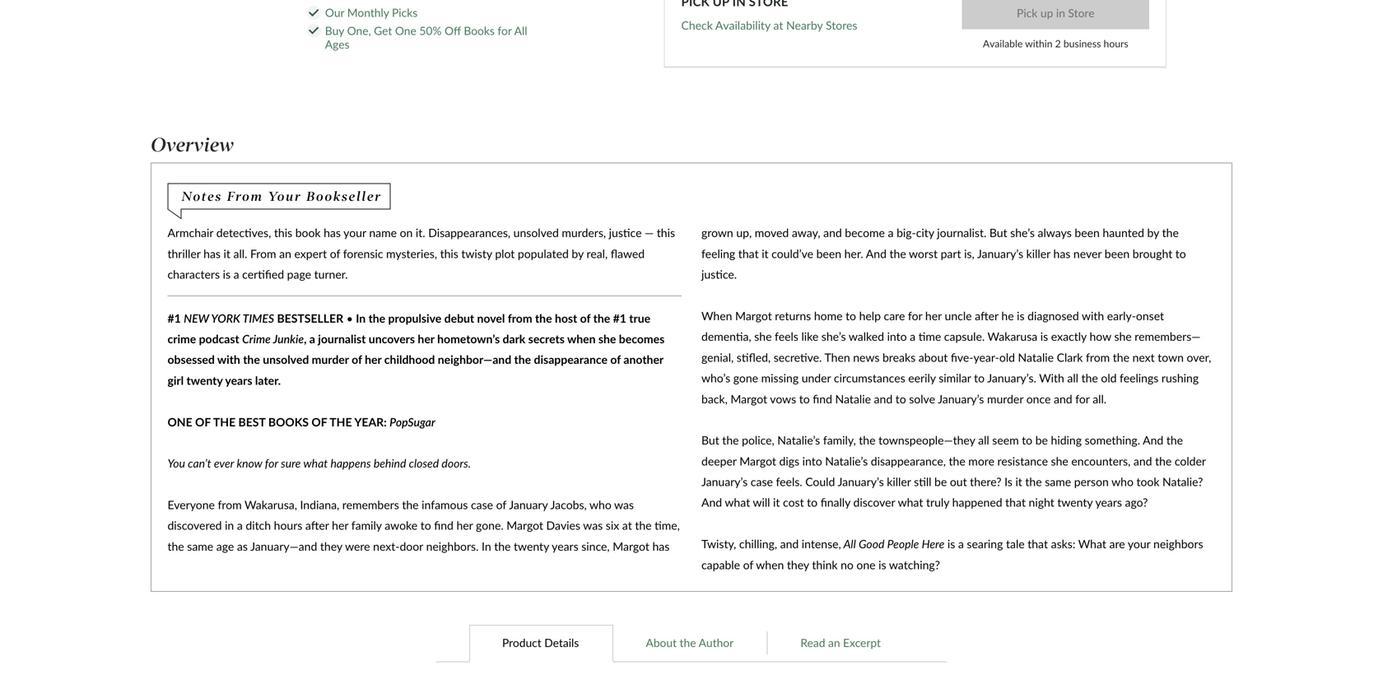 Task type: describe. For each thing, give the bounding box(es) containing it.
best
[[238, 415, 266, 429]]

twenty inside but the police, natalie's family, the townspeople—they all seem to be hiding something. and the deeper margot digs into natalie's disappearance, the more resistance she encounters, and the colder january's case feels. could january's killer still be out there? is it the same person who took natalie? and what will it cost to finally discover what truly happened that night twenty years ago?
[[1057, 495, 1093, 509]]

new
[[184, 311, 209, 325]]

case inside but the police, natalie's family, the townspeople—they all seem to be hiding something. and the deeper margot digs into natalie's disappearance, the more resistance she encounters, and the colder january's case feels. could january's killer still be out there? is it the same person who took natalie? and what will it cost to finally discover what truly happened that night twenty years ago?
[[751, 475, 773, 489]]

when margot returns home to help care for her uncle after he is diagnosed with early-onset dementia, she feels like she's walked into a time capsule. wakarusa is exactly how she remembers— genial, stifled, secretive. then news breaks about five-year-old natalie clark from the next town over, who's gone missing under circumstances eerily similar to january's. with all the old feelings rushing back, margot vows to find natalie and to solve january's murder once and for all.
[[702, 309, 1211, 406]]

people
[[887, 537, 919, 551]]

2 horizontal spatial been
[[1105, 247, 1130, 261]]

murders,
[[562, 226, 606, 240]]

read
[[801, 636, 825, 650]]

0 horizontal spatial natalie
[[835, 392, 871, 406]]

from inside in the propulsive debut novel from the host of the #1 true crime podcast
[[508, 311, 532, 325]]

the up colder
[[1167, 433, 1183, 447]]

they inside is a searing tale that asks: what are your neighbors capable of when they think no one is watching?
[[787, 558, 809, 572]]

1 horizontal spatial what
[[725, 495, 750, 509]]

the left next
[[1113, 350, 1130, 364]]

1 horizontal spatial natalie
[[1018, 350, 1054, 364]]

remembers—
[[1135, 330, 1201, 344]]

diagnosed
[[1028, 309, 1079, 323]]

the inside "link"
[[680, 636, 696, 650]]

all inside but the police, natalie's family, the townspeople—they all seem to be hiding something. and the deeper margot digs into natalie's disappearance, the more resistance she encounters, and the colder january's case feels. could january's killer still be out there? is it the same person who took natalie? and what will it cost to finally discover what truly happened that night twenty years ago?
[[978, 433, 989, 447]]

into inside when margot returns home to help care for her uncle after he is diagnosed with early-onset dementia, she feels like she's walked into a time capsule. wakarusa is exactly how she remembers— genial, stifled, secretive. then news breaks about five-year-old natalie clark from the next town over, who's gone missing under circumstances eerily similar to january's. with all the old feelings rushing back, margot vows to find natalie and to solve january's murder once and for all.
[[887, 330, 907, 344]]

your inside is a searing tale that asks: what are your neighbors capable of when they think no one is watching?
[[1128, 537, 1151, 551]]

the up deeper
[[722, 433, 739, 447]]

january
[[509, 498, 548, 512]]

after inside when margot returns home to help care for her uncle after he is diagnosed with early-onset dementia, she feels like she's walked into a time capsule. wakarusa is exactly how she remembers— genial, stifled, secretive. then news breaks about five-year-old natalie clark from the next town over, who's gone missing under circumstances eerily similar to january's. with all the old feelings rushing back, margot vows to find natalie and to solve january's murder once and for all.
[[975, 309, 999, 323]]

for left sure at the left bottom of page
[[265, 456, 278, 470]]

2 of from the left
[[312, 415, 327, 429]]

0 horizontal spatial this
[[274, 226, 292, 240]]

is right one
[[879, 558, 886, 572]]

years inside , a journalist uncovers her hometown's dark secrets when she becomes obsessed with the unsolved murder of her childhood neighbor—and the disappearance of another girl twenty years later.
[[225, 373, 252, 387]]

and inside but the police, natalie's family, the townspeople—they all seem to be hiding something. and the deeper margot digs into natalie's disappearance, the more resistance she encounters, and the colder january's case feels. could january's killer still be out there? is it the same person who took natalie? and what will it cost to finally discover what truly happened that night twenty years ago?
[[1134, 454, 1152, 468]]

girl
[[168, 373, 184, 387]]

to right awoke
[[421, 519, 431, 533]]

year:
[[354, 415, 387, 429]]

part
[[941, 247, 961, 261]]

uncovers
[[369, 332, 415, 346]]

of inside everyone from wakarusa, indiana, remembers the infamous case of january jacobs, who was discovered in a ditch hours after her family awoke to find her gone. margot davies was six at the time, the same age as january—and they were next-door neighbors. in the twenty years since, margot has grown up, moved away, and become a big-city journalist. but she's always been haunted by the feeling that it could've been her. and the worst part is, january's killer has never been brought to justice.
[[496, 498, 506, 512]]

are
[[1110, 537, 1125, 551]]

feelings
[[1120, 371, 1159, 385]]

from inside everyone from wakarusa, indiana, remembers the infamous case of january jacobs, who was discovered in a ditch hours after her family awoke to find her gone. margot davies was six at the time, the same age as january—and they were next-door neighbors. in the twenty years since, margot has grown up, moved away, and become a big-city journalist. but she's always been haunted by the feeling that it could've been her. and the worst part is, january's killer has never been brought to justice.
[[218, 498, 242, 512]]

about
[[919, 350, 948, 364]]

twisty
[[461, 247, 492, 261]]

our monthly picks link
[[325, 6, 418, 19]]

by inside armchair detectives, this book has your name on it. disappearances, unsolved murders, justice — this thriller has it all. from an expert of forensic mysteries, this twisty plot populated by real, flawed characters is a certified page turner.
[[572, 247, 584, 261]]

0 horizontal spatial was
[[583, 519, 603, 533]]

later.
[[255, 373, 281, 387]]

case inside everyone from wakarusa, indiana, remembers the infamous case of january jacobs, who was discovered in a ditch hours after her family awoke to find her gone. margot davies was six at the time, the same age as january—and they were next-door neighbors. in the twenty years since, margot has grown up, moved away, and become a big-city journalist. but she's always been haunted by the feeling that it could've been her. and the worst part is, january's killer has never been brought to justice.
[[471, 498, 493, 512]]

and down the circumstances
[[874, 392, 893, 406]]

doors.
[[442, 456, 471, 470]]

#1 inside in the propulsive debut novel from the host of the #1 true crime podcast
[[613, 311, 627, 325]]

circumstances
[[834, 371, 905, 385]]

is down diagnosed
[[1041, 330, 1048, 344]]

with inside when margot returns home to help care for her uncle after he is diagnosed with early-onset dementia, she feels like she's walked into a time capsule. wakarusa is exactly how she remembers— genial, stifled, secretive. then news breaks about five-year-old natalie clark from the next town over, who's gone missing under circumstances eerily similar to january's. with all the old feelings rushing back, margot vows to find natalie and to solve january's murder once and for all.
[[1082, 309, 1104, 323]]

twisty, chilling, and intense, all good people here
[[702, 537, 945, 551]]

with inside , a journalist uncovers her hometown's dark secrets when she becomes obsessed with the unsolved murder of her childhood neighbor—and the disappearance of another girl twenty years later.
[[217, 353, 240, 367]]

can't
[[188, 456, 211, 470]]

our
[[325, 6, 344, 19]]

margot up the dementia, on the right of the page
[[735, 309, 772, 323]]

a inside is a searing tale that asks: what are your neighbors capable of when they think no one is watching?
[[958, 537, 964, 551]]

behind
[[374, 456, 406, 470]]

davies
[[546, 519, 580, 533]]

early-
[[1107, 309, 1136, 323]]

a inside , a journalist uncovers her hometown's dark secrets when she becomes obsessed with the unsolved murder of her childhood neighbor—and the disappearance of another girl twenty years later.
[[309, 332, 315, 346]]

, a journalist uncovers her hometown's dark secrets when she becomes obsessed with the unsolved murder of her childhood neighbor—and the disappearance of another girl twenty years later.
[[168, 332, 665, 387]]

margot down six
[[613, 539, 650, 553]]

her inside when margot returns home to help care for her uncle after he is diagnosed with early-onset dementia, she feels like she's walked into a time capsule. wakarusa is exactly how she remembers— genial, stifled, secretive. then news breaks about five-year-old natalie clark from the next town over, who's gone missing under circumstances eerily similar to january's. with all the old feelings rushing back, margot vows to find natalie and to solve january's murder once and for all.
[[925, 309, 942, 323]]

then
[[825, 350, 850, 364]]

took
[[1137, 475, 1160, 489]]

the down crime
[[243, 353, 260, 367]]

the down discovered
[[168, 539, 184, 553]]

murder inside , a journalist uncovers her hometown's dark secrets when she becomes obsessed with the unsolved murder of her childhood neighbor—and the disappearance of another girl twenty years later.
[[312, 353, 349, 367]]

0 vertical spatial be
[[1036, 433, 1048, 447]]

expert
[[294, 247, 327, 261]]

she's inside everyone from wakarusa, indiana, remembers the infamous case of january jacobs, who was discovered in a ditch hours after her family awoke to find her gone. margot davies was six at the time, the same age as january—and they were next-door neighbors. in the twenty years since, margot has grown up, moved away, and become a big-city journalist. but she's always been haunted by the feeling that it could've been her. and the worst part is, january's killer has never been brought to justice.
[[1010, 226, 1035, 240]]

the up "took"
[[1155, 454, 1172, 468]]

the up brought
[[1162, 226, 1179, 240]]

availability
[[715, 18, 771, 32]]

truly
[[926, 495, 949, 509]]

killer inside everyone from wakarusa, indiana, remembers the infamous case of january jacobs, who was discovered in a ditch hours after her family awoke to find her gone. margot davies was six at the time, the same age as january—and they were next-door neighbors. in the twenty years since, margot has grown up, moved away, and become a big-city journalist. but she's always been haunted by the feeling that it could've been her. and the worst part is, january's killer has never been brought to justice.
[[1026, 247, 1051, 261]]

police,
[[742, 433, 775, 447]]

and down with
[[1054, 392, 1073, 406]]

tab list containing product details
[[137, 624, 1246, 662]]

here
[[922, 537, 945, 551]]

check image for buy
[[309, 27, 319, 34]]

it inside everyone from wakarusa, indiana, remembers the infamous case of january jacobs, who was discovered in a ditch hours after her family awoke to find her gone. margot davies was six at the time, the same age as january—and they were next-door neighbors. in the twenty years since, margot has grown up, moved away, and become a big-city journalist. but she's always been haunted by the feeling that it could've been her. and the worst part is, january's killer has never been brought to justice.
[[762, 247, 769, 261]]

novel
[[477, 311, 505, 325]]

january's up discover on the right bottom of page
[[838, 475, 884, 489]]

0 horizontal spatial what
[[303, 456, 328, 470]]

the up secrets
[[535, 311, 552, 325]]

available within 2 business hours
[[983, 37, 1129, 49]]

off
[[445, 24, 461, 37]]

to right brought
[[1176, 247, 1186, 261]]

junkie
[[273, 332, 304, 346]]

margot down gone
[[731, 392, 767, 406]]

1 horizontal spatial was
[[614, 498, 634, 512]]

he
[[1002, 309, 1014, 323]]

that inside everyone from wakarusa, indiana, remembers the infamous case of january jacobs, who was discovered in a ditch hours after her family awoke to find her gone. margot davies was six at the time, the same age as january—and they were next-door neighbors. in the twenty years since, margot has grown up, moved away, and become a big-city journalist. but she's always been haunted by the feeling that it could've been her. and the worst part is, january's killer has never been brought to justice.
[[738, 247, 759, 261]]

after inside everyone from wakarusa, indiana, remembers the infamous case of january jacobs, who was discovered in a ditch hours after her family awoke to find her gone. margot davies was six at the time, the same age as january—and they were next-door neighbors. in the twenty years since, margot has grown up, moved away, and become a big-city journalist. but she's always been haunted by the feeling that it could've been her. and the worst part is, january's killer has never been brought to justice.
[[305, 519, 329, 533]]

for right care
[[908, 309, 922, 323]]

0 horizontal spatial been
[[816, 247, 842, 261]]

intense,
[[802, 537, 841, 551]]

of inside armchair detectives, this book has your name on it. disappearances, unsolved murders, justice — this thriller has it all. from an expert of forensic mysteries, this twisty plot populated by real, flawed characters is a certified page turner.
[[330, 247, 340, 261]]

the up out
[[949, 454, 966, 468]]

check image for our
[[309, 9, 319, 16]]

for down clark
[[1076, 392, 1090, 406]]

her down propulsive
[[418, 332, 435, 346]]

business hours
[[1064, 37, 1129, 49]]

disappearance,
[[871, 454, 946, 468]]

exactly
[[1051, 330, 1087, 344]]

like
[[802, 330, 819, 344]]

details
[[544, 636, 579, 650]]

by inside everyone from wakarusa, indiana, remembers the infamous case of january jacobs, who was discovered in a ditch hours after her family awoke to find her gone. margot davies was six at the time, the same age as january—and they were next-door neighbors. in the twenty years since, margot has grown up, moved away, and become a big-city journalist. but she's always been haunted by the feeling that it could've been her. and the worst part is, january's killer has never been brought to justice.
[[1147, 226, 1159, 240]]

secretive.
[[774, 350, 822, 364]]

similar
[[939, 371, 971, 385]]

closed
[[409, 456, 439, 470]]

is inside armchair detectives, this book has your name on it. disappearances, unsolved murders, justice — this thriller has it all. from an expert of forensic mysteries, this twisty plot populated by real, flawed characters is a certified page turner.
[[223, 267, 231, 281]]

always
[[1038, 226, 1072, 240]]

twenty inside , a journalist uncovers her hometown's dark secrets when she becomes obsessed with the unsolved murder of her childhood neighbor—and the disappearance of another girl twenty years later.
[[187, 373, 223, 387]]

of left another
[[610, 353, 621, 367]]

turner.
[[314, 267, 348, 281]]

january's down deeper
[[702, 475, 748, 489]]

armchair detectives, this book has your name on it. disappearances, unsolved murders, justice — this thriller has it all. from an expert of forensic mysteries, this twisty plot populated by real, flawed characters is a certified page turner.
[[168, 226, 675, 281]]

has down time,
[[652, 539, 670, 553]]

an inside armchair detectives, this book has your name on it. disappearances, unsolved murders, justice — this thriller has it all. from an expert of forensic mysteries, this twisty plot populated by real, flawed characters is a certified page turner.
[[279, 247, 291, 261]]

to up resistance
[[1022, 433, 1033, 447]]

never
[[1074, 247, 1102, 261]]

time,
[[655, 519, 680, 533]]

breaks
[[883, 350, 916, 364]]

the down dark
[[514, 353, 531, 367]]

watching?
[[889, 558, 940, 572]]

what
[[1078, 537, 1107, 551]]

her.
[[844, 247, 863, 261]]

1 vertical spatial and
[[1143, 433, 1164, 447]]

1 horizontal spatial natalie's
[[825, 454, 868, 468]]

discover
[[853, 495, 895, 509]]

become
[[845, 226, 885, 240]]

night
[[1029, 495, 1055, 509]]

of down journalist
[[352, 353, 362, 367]]

the up uncovers
[[369, 311, 385, 325]]

all. inside armchair detectives, this book has your name on it. disappearances, unsolved murders, justice — this thriller has it all. from an expert of forensic mysteries, this twisty plot populated by real, flawed characters is a certified page turner.
[[233, 247, 247, 261]]

could've
[[772, 247, 814, 261]]

the left time,
[[635, 519, 652, 533]]

one of the best books of the year: popsugar
[[168, 415, 435, 429]]

notes from your bookseller
[[182, 189, 382, 204]]

to left help
[[846, 309, 856, 323]]

murder inside when margot returns home to help care for her uncle after he is diagnosed with early-onset dementia, she feels like she's walked into a time capsule. wakarusa is exactly how she remembers— genial, stifled, secretive. then news breaks about five-year-old natalie clark from the next town over, who's gone missing under circumstances eerily similar to january's. with all the old feelings rushing back, margot vows to find natalie and to solve january's murder once and for all.
[[987, 392, 1024, 406]]

of inside is a searing tale that asks: what are your neighbors capable of when they think no one is watching?
[[743, 558, 753, 572]]

plot
[[495, 247, 515, 261]]

ages
[[325, 37, 350, 51]]

that inside but the police, natalie's family, the townspeople—they all seem to be hiding something. and the deeper margot digs into natalie's disappearance, the more resistance she encounters, and the colder january's case feels. could january's killer still be out there? is it the same person who took natalie? and what will it cost to finally discover what truly happened that night twenty years ago?
[[1005, 495, 1026, 509]]

she down early-
[[1114, 330, 1132, 344]]

is,
[[964, 247, 975, 261]]

more
[[969, 454, 995, 468]]

disappearances,
[[428, 226, 511, 240]]

at inside check availability at nearby stores link
[[773, 18, 783, 32]]

natalie?
[[1163, 475, 1203, 489]]

the right host
[[593, 311, 610, 325]]

care
[[884, 309, 905, 323]]

something.
[[1085, 433, 1140, 447]]

•
[[346, 311, 353, 325]]

hours
[[274, 519, 302, 533]]

resistance
[[998, 454, 1048, 468]]

capable
[[702, 558, 740, 572]]

under
[[802, 371, 831, 385]]

one
[[395, 24, 416, 37]]

wakarusa,
[[245, 498, 297, 512]]

0 horizontal spatial and
[[702, 495, 722, 509]]

crime
[[168, 332, 196, 346]]

since,
[[582, 539, 610, 553]]

who inside but the police, natalie's family, the townspeople—they all seem to be hiding something. and the deeper margot digs into natalie's disappearance, the more resistance she encounters, and the colder january's case feels. could january's killer still be out there? is it the same person who took natalie? and what will it cost to finally discover what truly happened that night twenty years ago?
[[1112, 475, 1134, 489]]

it right the is
[[1016, 475, 1023, 489]]

excerpt
[[843, 636, 881, 650]]

clark
[[1057, 350, 1083, 364]]

1 the from the left
[[213, 415, 236, 429]]

next-
[[373, 539, 400, 553]]

the up night
[[1025, 475, 1042, 489]]

2 the from the left
[[330, 415, 352, 429]]

dementia,
[[702, 330, 751, 344]]

2 horizontal spatial what
[[898, 495, 923, 509]]

she's inside when margot returns home to help care for her uncle after he is diagnosed with early-onset dementia, she feels like she's walked into a time capsule. wakarusa is exactly how she remembers— genial, stifled, secretive. then news breaks about five-year-old natalie clark from the next town over, who's gone missing under circumstances eerily similar to january's. with all the old feelings rushing back, margot vows to find natalie and to solve january's murder once and for all.
[[822, 330, 846, 344]]

for inside 'buy one, get one 50% off books for all ages'
[[498, 24, 512, 37]]

1 horizontal spatial old
[[1101, 371, 1117, 385]]

unsolved inside , a journalist uncovers her hometown's dark secrets when she becomes obsessed with the unsolved murder of her childhood neighbor—and the disappearance of another girl twenty years later.
[[263, 353, 309, 367]]

1 horizontal spatial this
[[440, 247, 458, 261]]

discovered
[[168, 519, 222, 533]]

the down big-
[[890, 247, 906, 261]]



Task type: locate. For each thing, give the bounding box(es) containing it.
1 vertical spatial they
[[787, 558, 809, 572]]

she's left always
[[1010, 226, 1035, 240]]

0 vertical spatial murder
[[312, 353, 349, 367]]

natalie's down family,
[[825, 454, 868, 468]]

same inside everyone from wakarusa, indiana, remembers the infamous case of january jacobs, who was discovered in a ditch hours after her family awoke to find her gone. margot davies was six at the time, the same age as january—and they were next-door neighbors. in the twenty years since, margot has grown up, moved away, and become a big-city journalist. but she's always been haunted by the feeling that it could've been her. and the worst part is, january's killer has never been brought to justice.
[[187, 539, 213, 553]]

one
[[857, 558, 876, 572]]

0 horizontal spatial case
[[471, 498, 493, 512]]

books
[[268, 415, 309, 429]]

what right sure at the left bottom of page
[[303, 456, 328, 470]]

2 vertical spatial from
[[218, 498, 242, 512]]

1 horizontal spatial case
[[751, 475, 773, 489]]

buy
[[325, 24, 344, 37]]

of
[[330, 247, 340, 261], [580, 311, 591, 325], [352, 353, 362, 367], [610, 353, 621, 367], [496, 498, 506, 512], [743, 558, 753, 572]]

neighbors.
[[426, 539, 479, 553]]

1 vertical spatial years
[[1095, 495, 1122, 509]]

the
[[213, 415, 236, 429], [330, 415, 352, 429]]

0 horizontal spatial natalie's
[[778, 433, 820, 447]]

1 horizontal spatial with
[[1082, 309, 1104, 323]]

in inside in the propulsive debut novel from the host of the #1 true crime podcast
[[356, 311, 366, 325]]

obsessed
[[168, 353, 215, 367]]

family,
[[823, 433, 856, 447]]

0 horizontal spatial all
[[514, 24, 527, 37]]

in
[[356, 311, 366, 325], [482, 539, 491, 553]]

five-
[[951, 350, 974, 364]]

been down haunted
[[1105, 247, 1130, 261]]

2 #1 from the left
[[613, 311, 627, 325]]

and up "twisty," at right bottom
[[702, 495, 722, 509]]

1 vertical spatial old
[[1101, 371, 1117, 385]]

at inside everyone from wakarusa, indiana, remembers the infamous case of january jacobs, who was discovered in a ditch hours after her family awoke to find her gone. margot davies was six at the time, the same age as january—and they were next-door neighbors. in the twenty years since, margot has grown up, moved away, and become a big-city journalist. but she's always been haunted by the feeling that it could've been her. and the worst part is, january's killer has never been brought to justice.
[[622, 519, 632, 533]]

she's up then
[[822, 330, 846, 344]]

1 horizontal spatial but
[[990, 226, 1008, 240]]

to down year- in the bottom of the page
[[974, 371, 985, 385]]

all inside when margot returns home to help care for her uncle after he is diagnosed with early-onset dementia, she feels like she's walked into a time capsule. wakarusa is exactly how she remembers— genial, stifled, secretive. then news breaks about five-year-old natalie clark from the next town over, who's gone missing under circumstances eerily similar to january's. with all the old feelings rushing back, margot vows to find natalie and to solve january's murder once and for all.
[[1067, 371, 1079, 385]]

person
[[1074, 475, 1109, 489]]

dark
[[503, 332, 526, 346]]

town
[[1158, 350, 1184, 364]]

1 horizontal spatial into
[[887, 330, 907, 344]]

into up could
[[803, 454, 822, 468]]

old left feelings
[[1101, 371, 1117, 385]]

all inside 'buy one, get one 50% off books for all ages'
[[514, 24, 527, 37]]

an inside 'tab list'
[[828, 636, 840, 650]]

0 vertical spatial old
[[999, 350, 1015, 364]]

the up awoke
[[402, 498, 419, 512]]

0 horizontal spatial but
[[702, 433, 719, 447]]

1 horizontal spatial an
[[828, 636, 840, 650]]

when up disappearance
[[567, 332, 596, 346]]

news
[[853, 350, 880, 364]]

from up certified
[[250, 247, 276, 261]]

happens
[[331, 456, 371, 470]]

but inside but the police, natalie's family, the townspeople—they all seem to be hiding something. and the deeper margot digs into natalie's disappearance, the more resistance she encounters, and the colder january's case feels. could january's killer still be out there? is it the same person who took natalie? and what will it cost to finally discover what truly happened that night twenty years ago?
[[702, 433, 719, 447]]

0 horizontal spatial of
[[195, 415, 211, 429]]

1 horizontal spatial all
[[1067, 371, 1079, 385]]

case
[[751, 475, 773, 489], [471, 498, 493, 512]]

tab list
[[137, 624, 1246, 662]]

was
[[614, 498, 634, 512], [583, 519, 603, 533]]

certified
[[242, 267, 284, 281]]

from up detectives,
[[227, 189, 263, 204]]

0 horizontal spatial be
[[935, 475, 947, 489]]

year-
[[974, 350, 999, 364]]

cost
[[783, 495, 804, 509]]

1 vertical spatial case
[[471, 498, 493, 512]]

available
[[983, 37, 1023, 49]]

with up the how
[[1082, 309, 1104, 323]]

0 vertical spatial unsolved
[[514, 226, 559, 240]]

once
[[1027, 392, 1051, 406]]

it inside armchair detectives, this book has your name on it. disappearances, unsolved murders, justice — this thriller has it all. from an expert of forensic mysteries, this twisty plot populated by real, flawed characters is a certified page turner.
[[224, 247, 230, 261]]

an right the read
[[828, 636, 840, 650]]

1 horizontal spatial the
[[330, 415, 352, 429]]

city
[[916, 226, 934, 240]]

2 horizontal spatial that
[[1028, 537, 1048, 551]]

0 vertical spatial natalie
[[1018, 350, 1054, 364]]

1 vertical spatial killer
[[887, 475, 911, 489]]

six
[[606, 519, 619, 533]]

2 horizontal spatial from
[[1086, 350, 1110, 364]]

1 vertical spatial she's
[[822, 330, 846, 344]]

natalie down the circumstances
[[835, 392, 871, 406]]

0 horizontal spatial same
[[187, 539, 213, 553]]

your inside armchair detectives, this book has your name on it. disappearances, unsolved murders, justice — this thriller has it all. from an expert of forensic mysteries, this twisty plot populated by real, flawed characters is a certified page turner.
[[344, 226, 366, 240]]

1 horizontal spatial all
[[844, 537, 856, 551]]

one,
[[347, 24, 371, 37]]

seem
[[992, 433, 1019, 447]]

0 horizontal spatial an
[[279, 247, 291, 261]]

None submit
[[962, 0, 1149, 29]]

still
[[914, 475, 932, 489]]

1 vertical spatial murder
[[987, 392, 1024, 406]]

years inside but the police, natalie's family, the townspeople—they all seem to be hiding something. and the deeper margot digs into natalie's disappearance, the more resistance she encounters, and the colder january's case feels. could january's killer still be out there? is it the same person who took natalie? and what will it cost to finally discover what truly happened that night twenty years ago?
[[1095, 495, 1122, 509]]

and inside everyone from wakarusa, indiana, remembers the infamous case of january jacobs, who was discovered in a ditch hours after her family awoke to find her gone. margot davies was six at the time, the same age as january—and they were next-door neighbors. in the twenty years since, margot has grown up, moved away, and become a big-city journalist. but she's always been haunted by the feeling that it could've been her. and the worst part is, january's killer has never been brought to justice.
[[823, 226, 842, 240]]

all up no
[[844, 537, 856, 551]]

0 vertical spatial check image
[[309, 9, 319, 16]]

1 vertical spatial with
[[217, 353, 240, 367]]

0 vertical spatial same
[[1045, 475, 1071, 489]]

been up never
[[1075, 226, 1100, 240]]

0 vertical spatial case
[[751, 475, 773, 489]]

january—and
[[250, 539, 317, 553]]

1 check image from the top
[[309, 9, 319, 16]]

on
[[400, 226, 413, 240]]

years down "person"
[[1095, 495, 1122, 509]]

1 vertical spatial all
[[978, 433, 989, 447]]

2 horizontal spatial years
[[1095, 495, 1122, 509]]

when inside is a searing tale that asks: what are your neighbors capable of when they think no one is watching?
[[756, 558, 784, 572]]

1 vertical spatial from
[[1086, 350, 1110, 364]]

0 vertical spatial killer
[[1026, 247, 1051, 261]]

1 vertical spatial into
[[803, 454, 822, 468]]

your right the 'are'
[[1128, 537, 1151, 551]]

margot down police,
[[740, 454, 776, 468]]

york
[[211, 311, 240, 325]]

years inside everyone from wakarusa, indiana, remembers the infamous case of january jacobs, who was discovered in a ditch hours after her family awoke to find her gone. margot davies was six at the time, the same age as january—and they were next-door neighbors. in the twenty years since, margot has grown up, moved away, and become a big-city journalist. but she's always been haunted by the feeling that it could've been her. and the worst part is, january's killer has never been brought to justice.
[[552, 539, 579, 553]]

january's inside everyone from wakarusa, indiana, remembers the infamous case of january jacobs, who was discovered in a ditch hours after her family awoke to find her gone. margot davies was six at the time, the same age as january—and they were next-door neighbors. in the twenty years since, margot has grown up, moved away, and become a big-city journalist. but she's always been haunted by the feeling that it could've been her. and the worst part is, january's killer has never been brought to justice.
[[977, 247, 1024, 261]]

they inside everyone from wakarusa, indiana, remembers the infamous case of january jacobs, who was discovered in a ditch hours after her family awoke to find her gone. margot davies was six at the time, the same age as january—and they were next-door neighbors. in the twenty years since, margot has grown up, moved away, and become a big-city journalist. but she's always been haunted by the feeling that it could've been her. and the worst part is, january's killer has never been brought to justice.
[[320, 539, 342, 553]]

1 of from the left
[[195, 415, 211, 429]]

#1 left the true
[[613, 311, 627, 325]]

0 horizontal spatial she's
[[822, 330, 846, 344]]

in inside everyone from wakarusa, indiana, remembers the infamous case of january jacobs, who was discovered in a ditch hours after her family awoke to find her gone. margot davies was six at the time, the same age as january—and they were next-door neighbors. in the twenty years since, margot has grown up, moved away, and become a big-city journalist. but she's always been haunted by the feeling that it could've been her. and the worst part is, january's killer has never been brought to justice.
[[482, 539, 491, 553]]

the down clark
[[1082, 371, 1098, 385]]

bookseller
[[306, 189, 382, 204]]

another
[[624, 353, 664, 367]]

after down indiana,
[[305, 519, 329, 533]]

it right "will"
[[773, 495, 780, 509]]

mysteries,
[[386, 247, 437, 261]]

murder down january's.
[[987, 392, 1024, 406]]

her down uncovers
[[365, 353, 382, 367]]

vows
[[770, 392, 796, 406]]

from inside when margot returns home to help care for her uncle after he is diagnosed with early-onset dementia, she feels like she's walked into a time capsule. wakarusa is exactly how she remembers— genial, stifled, secretive. then news breaks about five-year-old natalie clark from the next town over, who's gone missing under circumstances eerily similar to january's. with all the old feelings rushing back, margot vows to find natalie and to solve january's murder once and for all.
[[1086, 350, 1110, 364]]

january's inside when margot returns home to help care for her uncle after he is diagnosed with early-onset dementia, she feels like she's walked into a time capsule. wakarusa is exactly how she remembers— genial, stifled, secretive. then news breaks about five-year-old natalie clark from the next town over, who's gone missing under circumstances eerily similar to january's. with all the old feelings rushing back, margot vows to find natalie and to solve january's murder once and for all.
[[938, 392, 984, 406]]

1 horizontal spatial been
[[1075, 226, 1100, 240]]

1 horizontal spatial murder
[[987, 392, 1024, 406]]

capsule.
[[944, 330, 985, 344]]

justice
[[609, 226, 642, 240]]

after
[[975, 309, 999, 323], [305, 519, 329, 533]]

brought
[[1133, 247, 1173, 261]]

after left "he"
[[975, 309, 999, 323]]

1 vertical spatial that
[[1005, 495, 1026, 509]]

haunted
[[1103, 226, 1144, 240]]

door
[[400, 539, 423, 553]]

a right in
[[237, 519, 243, 533]]

0 vertical spatial with
[[1082, 309, 1104, 323]]

that down the "up,"
[[738, 247, 759, 261]]

they left think
[[787, 558, 809, 572]]

check image
[[309, 9, 319, 16], [309, 27, 319, 34]]

case up gone.
[[471, 498, 493, 512]]

her up neighbors.
[[457, 519, 473, 533]]

0 horizontal spatial all
[[978, 433, 989, 447]]

1 vertical spatial an
[[828, 636, 840, 650]]

1 #1 from the left
[[168, 311, 181, 325]]

who's
[[702, 371, 731, 385]]

margot inside but the police, natalie's family, the townspeople—they all seem to be hiding something. and the deeper margot digs into natalie's disappearance, the more resistance she encounters, and the colder january's case feels. could january's killer still be out there? is it the same person who took natalie? and what will it cost to finally discover what truly happened that night twenty years ago?
[[740, 454, 776, 468]]

all. up something.
[[1093, 392, 1107, 406]]

her left family
[[332, 519, 348, 533]]

what
[[303, 456, 328, 470], [725, 495, 750, 509], [898, 495, 923, 509]]

find down infamous
[[434, 519, 454, 533]]

with down podcast
[[217, 353, 240, 367]]

to left solve at right
[[896, 392, 906, 406]]

feeling
[[702, 247, 735, 261]]

what down still
[[898, 495, 923, 509]]

she up the stifled, on the right bottom of page
[[754, 330, 772, 344]]

1 vertical spatial all.
[[1093, 392, 1107, 406]]

old
[[999, 350, 1015, 364], [1101, 371, 1117, 385]]

uncle
[[945, 309, 972, 323]]

1 vertical spatial same
[[187, 539, 213, 553]]

was left six
[[583, 519, 603, 533]]

0 horizontal spatial murder
[[312, 353, 349, 367]]

tab panel
[[404, 662, 979, 675]]

1 vertical spatial all
[[844, 537, 856, 551]]

and up "took"
[[1134, 454, 1152, 468]]

0 vertical spatial years
[[225, 373, 252, 387]]

digs
[[779, 454, 800, 468]]

2 horizontal spatial and
[[1143, 433, 1164, 447]]

check availability at nearby stores
[[681, 18, 858, 32]]

a right ,
[[309, 332, 315, 346]]

wakarusa
[[988, 330, 1038, 344]]

1 vertical spatial unsolved
[[263, 353, 309, 367]]

twenty inside everyone from wakarusa, indiana, remembers the infamous case of january jacobs, who was discovered in a ditch hours after her family awoke to find her gone. margot davies was six at the time, the same age as january—and they were next-door neighbors. in the twenty years since, margot has grown up, moved away, and become a big-city journalist. but she's always been haunted by the feeling that it could've been her. and the worst part is, january's killer has never been brought to justice.
[[514, 539, 549, 553]]

unsolved down junkie
[[263, 353, 309, 367]]

0 horizontal spatial all.
[[233, 247, 247, 261]]

margot down january
[[507, 519, 543, 533]]

read an excerpt
[[801, 636, 881, 650]]

0 horizontal spatial that
[[738, 247, 759, 261]]

ditch
[[246, 519, 271, 533]]

0 horizontal spatial after
[[305, 519, 329, 533]]

be left out
[[935, 475, 947, 489]]

0 vertical spatial your
[[344, 226, 366, 240]]

2 check image from the top
[[309, 27, 319, 34]]

1 horizontal spatial all.
[[1093, 392, 1107, 406]]

has down always
[[1054, 247, 1071, 261]]

find inside everyone from wakarusa, indiana, remembers the infamous case of january jacobs, who was discovered in a ditch hours after her family awoke to find her gone. margot davies was six at the time, the same age as january—and they were next-door neighbors. in the twenty years since, margot has grown up, moved away, and become a big-city journalist. but she's always been haunted by the feeling that it could've been her. and the worst part is, january's killer has never been brought to justice.
[[434, 519, 454, 533]]

walked
[[849, 330, 884, 344]]

the down gone.
[[494, 539, 511, 553]]

that down the is
[[1005, 495, 1026, 509]]

when inside , a journalist uncovers her hometown's dark secrets when she becomes obsessed with the unsolved murder of her childhood neighbor—and the disappearance of another girl twenty years later.
[[567, 332, 596, 346]]

podcast
[[199, 332, 239, 346]]

0 vertical spatial was
[[614, 498, 634, 512]]

childhood
[[384, 353, 435, 367]]

0 vertical spatial by
[[1147, 226, 1159, 240]]

bestseller
[[277, 311, 343, 325]]

who up six
[[590, 498, 612, 512]]

they left were
[[320, 539, 342, 553]]

it
[[224, 247, 230, 261], [762, 247, 769, 261], [1016, 475, 1023, 489], [773, 495, 780, 509]]

years down 'davies'
[[552, 539, 579, 553]]

this right —
[[657, 226, 675, 240]]

has
[[324, 226, 341, 240], [203, 247, 221, 261], [1054, 247, 1071, 261], [652, 539, 670, 553]]

know
[[237, 456, 262, 470]]

what left "will"
[[725, 495, 750, 509]]

missing
[[761, 371, 799, 385]]

of up turner.
[[330, 247, 340, 261]]

1 vertical spatial by
[[572, 247, 584, 261]]

all up more
[[978, 433, 989, 447]]

old up january's.
[[999, 350, 1015, 364]]

january's down similar on the right bottom
[[938, 392, 984, 406]]

of right one on the bottom left
[[195, 415, 211, 429]]

twenty down "person"
[[1057, 495, 1093, 509]]

product details
[[502, 636, 579, 650]]

natalie up with
[[1018, 350, 1054, 364]]

0 vertical spatial when
[[567, 332, 596, 346]]

a left the time
[[910, 330, 916, 344]]

killer inside but the police, natalie's family, the townspeople—they all seem to be hiding something. and the deeper margot digs into natalie's disappearance, the more resistance she encounters, and the colder january's case feels. could january's killer still be out there? is it the same person who took natalie? and what will it cost to finally discover what truly happened that night twenty years ago?
[[887, 475, 911, 489]]

colder
[[1175, 454, 1206, 468]]

she inside , a journalist uncovers her hometown's dark secrets when she becomes obsessed with the unsolved murder of her childhood neighbor—and the disappearance of another girl twenty years later.
[[598, 332, 616, 346]]

has up characters
[[203, 247, 221, 261]]

1 horizontal spatial years
[[552, 539, 579, 553]]

book
[[295, 226, 321, 240]]

characters
[[168, 267, 220, 281]]

january's
[[977, 247, 1024, 261], [938, 392, 984, 406], [702, 475, 748, 489], [838, 475, 884, 489]]

1 horizontal spatial your
[[1128, 537, 1151, 551]]

is right here
[[948, 537, 955, 551]]

twenty down 'davies'
[[514, 539, 549, 553]]

as
[[237, 539, 248, 553]]

0 vertical spatial after
[[975, 309, 999, 323]]

0 vertical spatial an
[[279, 247, 291, 261]]

find
[[813, 392, 832, 406], [434, 519, 454, 533]]

2 horizontal spatial twenty
[[1057, 495, 1093, 509]]

0 vertical spatial from
[[508, 311, 532, 325]]

into inside but the police, natalie's family, the townspeople—they all seem to be hiding something. and the deeper margot digs into natalie's disappearance, the more resistance she encounters, and the colder january's case feels. could january's killer still be out there? is it the same person who took natalie? and what will it cost to finally discover what truly happened that night twenty years ago?
[[803, 454, 822, 468]]

but up deeper
[[702, 433, 719, 447]]

1 vertical spatial your
[[1128, 537, 1151, 551]]

who inside everyone from wakarusa, indiana, remembers the infamous case of january jacobs, who was discovered in a ditch hours after her family awoke to find her gone. margot davies was six at the time, the same age as january—and they were next-door neighbors. in the twenty years since, margot has grown up, moved away, and become a big-city journalist. but she's always been haunted by the feeling that it could've been her. and the worst part is, january's killer has never been brought to justice.
[[590, 498, 612, 512]]

but right journalist.
[[990, 226, 1008, 240]]

is right "he"
[[1017, 309, 1025, 323]]

0 horizontal spatial by
[[572, 247, 584, 261]]

check image left buy on the left of the page
[[309, 27, 319, 34]]

gone.
[[476, 519, 504, 533]]

age
[[216, 539, 234, 553]]

0 vertical spatial twenty
[[187, 373, 223, 387]]

page
[[287, 267, 311, 281]]

books
[[464, 24, 495, 37]]

0 horizontal spatial when
[[567, 332, 596, 346]]

from up in
[[218, 498, 242, 512]]

a inside armchair detectives, this book has your name on it. disappearances, unsolved murders, justice — this thriller has it all. from an expert of forensic mysteries, this twisty plot populated by real, flawed characters is a certified page turner.
[[234, 267, 239, 281]]

she
[[754, 330, 772, 344], [1114, 330, 1132, 344], [598, 332, 616, 346], [1051, 454, 1069, 468]]

same inside but the police, natalie's family, the townspeople—they all seem to be hiding something. and the deeper margot digs into natalie's disappearance, the more resistance she encounters, and the colder january's case feels. could january's killer still be out there? is it the same person who took natalie? and what will it cost to finally discover what truly happened that night twenty years ago?
[[1045, 475, 1071, 489]]

0 horizontal spatial years
[[225, 373, 252, 387]]

a inside when margot returns home to help care for her uncle after he is diagnosed with early-onset dementia, she feels like she's walked into a time capsule. wakarusa is exactly how she remembers— genial, stifled, secretive. then news breaks about five-year-old natalie clark from the next town over, who's gone missing under circumstances eerily similar to january's. with all the old feelings rushing back, margot vows to find natalie and to solve january's murder once and for all.
[[910, 330, 916, 344]]

about the author
[[646, 636, 734, 650]]

to right cost at the right of page
[[807, 495, 818, 509]]

same
[[1045, 475, 1071, 489], [187, 539, 213, 553]]

read an excerpt link
[[767, 624, 914, 662]]

notes
[[182, 189, 222, 204]]

next
[[1133, 350, 1155, 364]]

from inside armchair detectives, this book has your name on it. disappearances, unsolved murders, justice — this thriller has it all. from an expert of forensic mysteries, this twisty plot populated by real, flawed characters is a certified page turner.
[[250, 247, 276, 261]]

is
[[1005, 475, 1013, 489]]

everyone
[[168, 498, 215, 512]]

1 horizontal spatial at
[[773, 18, 783, 32]]

1 vertical spatial but
[[702, 433, 719, 447]]

that inside is a searing tale that asks: what are your neighbors capable of when they think no one is watching?
[[1028, 537, 1048, 551]]

the right family,
[[859, 433, 876, 447]]

1 horizontal spatial twenty
[[514, 539, 549, 553]]

0 vertical spatial natalie's
[[778, 433, 820, 447]]

she inside but the police, natalie's family, the townspeople—they all seem to be hiding something. and the deeper margot digs into natalie's disappearance, the more resistance she encounters, and the colder january's case feels. could january's killer still be out there? is it the same person who took natalie? and what will it cost to finally discover what truly happened that night twenty years ago?
[[1051, 454, 1069, 468]]

about
[[646, 636, 677, 650]]

january's right is,
[[977, 247, 1024, 261]]

0 vertical spatial from
[[227, 189, 263, 204]]

remembers
[[342, 498, 399, 512]]

0 horizontal spatial in
[[356, 311, 366, 325]]

crime
[[242, 332, 271, 346]]

years left later.
[[225, 373, 252, 387]]

1 horizontal spatial of
[[312, 415, 327, 429]]

with
[[1039, 371, 1065, 385]]

of inside in the propulsive debut novel from the host of the #1 true crime podcast
[[580, 311, 591, 325]]

0 horizontal spatial old
[[999, 350, 1015, 364]]

to right the vows
[[799, 392, 810, 406]]

1 vertical spatial after
[[305, 519, 329, 533]]

has right book on the top left of page
[[324, 226, 341, 240]]

all
[[1067, 371, 1079, 385], [978, 433, 989, 447]]

and right chilling,
[[780, 537, 799, 551]]

but inside everyone from wakarusa, indiana, remembers the infamous case of january jacobs, who was discovered in a ditch hours after her family awoke to find her gone. margot davies was six at the time, the same age as january—and they were next-door neighbors. in the twenty years since, margot has grown up, moved away, and become a big-city journalist. but she's always been haunted by the feeling that it could've been her. and the worst part is, january's killer has never been brought to justice.
[[990, 226, 1008, 240]]

in the propulsive debut novel from the host of the #1 true crime podcast
[[168, 311, 651, 346]]

one
[[168, 415, 192, 429]]

a left big-
[[888, 226, 894, 240]]

1 vertical spatial natalie's
[[825, 454, 868, 468]]

0 vertical spatial in
[[356, 311, 366, 325]]

a
[[888, 226, 894, 240], [234, 267, 239, 281], [910, 330, 916, 344], [309, 332, 315, 346], [237, 519, 243, 533], [958, 537, 964, 551]]

same up night
[[1045, 475, 1071, 489]]

it.
[[416, 226, 425, 240]]

all. inside when margot returns home to help care for her uncle after he is diagnosed with early-onset dementia, she feels like she's walked into a time capsule. wakarusa is exactly how she remembers— genial, stifled, secretive. then news breaks about five-year-old natalie clark from the next town over, who's gone missing under circumstances eerily similar to january's. with all the old feelings rushing back, margot vows to find natalie and to solve january's murder once and for all.
[[1093, 392, 1107, 406]]

0 vertical spatial but
[[990, 226, 1008, 240]]

unsolved inside armchair detectives, this book has your name on it. disappearances, unsolved murders, justice — this thriller has it all. from an expert of forensic mysteries, this twisty plot populated by real, flawed characters is a certified page turner.
[[514, 226, 559, 240]]

0 horizontal spatial from
[[218, 498, 242, 512]]

2 vertical spatial years
[[552, 539, 579, 553]]

and right something.
[[1143, 433, 1164, 447]]

an up page
[[279, 247, 291, 261]]

0 vertical spatial at
[[773, 18, 783, 32]]

flawed
[[611, 247, 645, 261]]

been left her.
[[816, 247, 842, 261]]

2 horizontal spatial this
[[657, 226, 675, 240]]

tale
[[1006, 537, 1025, 551]]

that right tale
[[1028, 537, 1048, 551]]

for right books
[[498, 24, 512, 37]]

0 horizontal spatial unsolved
[[263, 353, 309, 367]]

armchair
[[168, 226, 213, 240]]

1 horizontal spatial when
[[756, 558, 784, 572]]

killer
[[1026, 247, 1051, 261], [887, 475, 911, 489]]

and inside everyone from wakarusa, indiana, remembers the infamous case of january jacobs, who was discovered in a ditch hours after her family awoke to find her gone. margot davies was six at the time, the same age as january—and they were next-door neighbors. in the twenty years since, margot has grown up, moved away, and become a big-city journalist. but she's always been haunted by the feeling that it could've been her. and the worst part is, january's killer has never been brought to justice.
[[866, 247, 887, 261]]

0 horizontal spatial the
[[213, 415, 236, 429]]

find inside when margot returns home to help care for her uncle after he is diagnosed with early-onset dementia, she feels like she's walked into a time capsule. wakarusa is exactly how she remembers— genial, stifled, secretive. then news breaks about five-year-old natalie clark from the next town over, who's gone missing under circumstances eerily similar to january's. with all the old feelings rushing back, margot vows to find natalie and to solve january's murder once and for all.
[[813, 392, 832, 406]]

1 horizontal spatial in
[[482, 539, 491, 553]]



Task type: vqa. For each thing, say whether or not it's contained in the screenshot.
"love."
no



